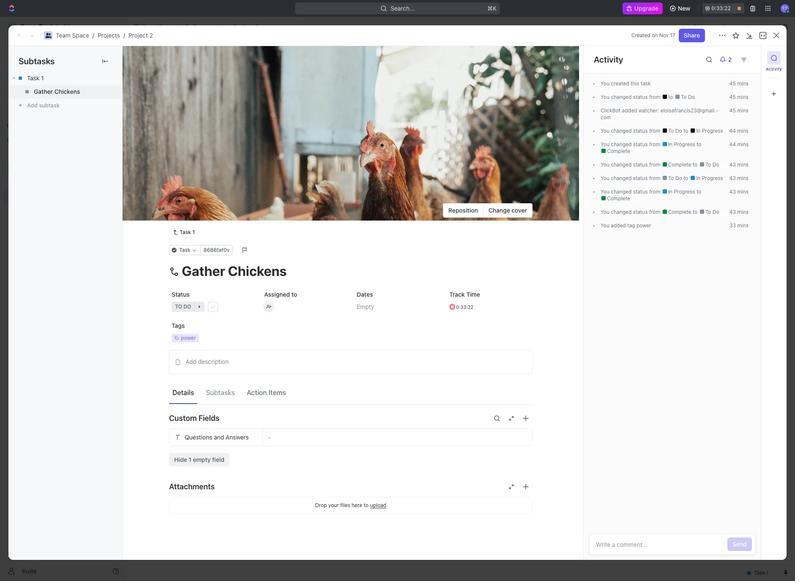 Task type: describe. For each thing, give the bounding box(es) containing it.
hide for hide 1 empty field
[[174, 456, 187, 463]]

table
[[256, 78, 271, 85]]

upload button
[[370, 502, 386, 509]]

gather chickens
[[34, 88, 80, 95]]

answers
[[226, 434, 249, 441]]

0:33:22 button
[[447, 299, 533, 314]]

33
[[730, 222, 736, 229]]

8 you from the top
[[601, 209, 610, 215]]

upgrade link
[[622, 3, 663, 14]]

45 for added watcher:
[[730, 107, 736, 114]]

2 changed status from from the top
[[610, 128, 662, 134]]

1 horizontal spatial add task button
[[217, 118, 253, 128]]

Edit task name text field
[[169, 263, 533, 279]]

add subtask button
[[8, 98, 122, 112]]

watcher:
[[639, 107, 659, 114]]

status
[[172, 291, 190, 298]]

7 status from the top
[[633, 209, 648, 215]]

task
[[641, 80, 651, 87]]

45 mins for changed status from
[[730, 94, 749, 100]]

4 changed from the top
[[611, 161, 632, 168]]

1 button for 1
[[189, 146, 201, 155]]

1 vertical spatial added
[[611, 222, 626, 229]]

hide 1 empty field
[[174, 456, 224, 463]]

dashboards
[[20, 87, 53, 94]]

1 horizontal spatial team space link
[[131, 22, 177, 32]]

0 vertical spatial added
[[622, 107, 637, 114]]

created
[[631, 32, 650, 38]]

customize
[[723, 78, 753, 85]]

45 for changed status from
[[730, 94, 736, 100]]

activity inside task sidebar content section
[[594, 55, 623, 64]]

3 you from the top
[[601, 128, 610, 134]]

subtask
[[39, 102, 60, 109]]

action items
[[247, 389, 286, 397]]

gantt
[[287, 78, 303, 85]]

1 button for 2
[[190, 161, 202, 170]]

action items button
[[243, 385, 289, 400]]

share button right '17'
[[679, 29, 705, 42]]

8686faf0v
[[204, 247, 230, 253]]

change
[[489, 206, 510, 214]]

inbox link
[[3, 55, 123, 69]]

questions and answers
[[185, 434, 249, 441]]

time
[[466, 291, 480, 298]]

space for team space
[[158, 23, 175, 30]]

attachments button
[[169, 477, 533, 497]]

tree inside sidebar navigation
[[3, 147, 123, 261]]

1 vertical spatial share
[[684, 32, 700, 39]]

subtasks inside button
[[206, 389, 235, 397]]

attachments
[[169, 482, 215, 491]]

0 horizontal spatial projects link
[[98, 32, 120, 39]]

6 mins from the top
[[737, 161, 749, 168]]

10 mins from the top
[[737, 222, 749, 229]]

cover
[[512, 206, 527, 214]]

sidebar navigation
[[0, 17, 126, 581]]

add description
[[186, 358, 229, 365]]

1 from from the top
[[649, 94, 660, 100]]

1 inside custom fields element
[[189, 456, 191, 463]]

assigned to
[[264, 291, 297, 298]]

on
[[652, 32, 658, 38]]

gather
[[34, 88, 53, 95]]

eloisefrancis23@gmail.
[[661, 107, 718, 114]]

task 2
[[170, 162, 188, 169]]

power inside 'tags power'
[[181, 335, 196, 341]]

favorites
[[7, 123, 29, 129]]

calendar
[[216, 78, 241, 85]]

6 status from the top
[[633, 189, 648, 195]]

3 changed status from from the top
[[610, 141, 662, 148]]

7 changed status from from the top
[[610, 209, 662, 215]]

change cover
[[489, 206, 527, 214]]

assignees button
[[342, 97, 381, 107]]

0 horizontal spatial team space link
[[56, 32, 89, 39]]

field
[[212, 456, 224, 463]]

1 horizontal spatial projects
[[193, 23, 215, 30]]

track time
[[449, 291, 480, 298]]

share button down new
[[688, 20, 715, 34]]

space for team space / projects / project 2
[[72, 32, 89, 39]]

0 horizontal spatial project 2
[[147, 50, 197, 64]]

new
[[678, 5, 690, 12]]

inbox
[[20, 58, 35, 66]]

items
[[269, 389, 286, 397]]

4 changed status from from the top
[[610, 161, 662, 168]]

2 from from the top
[[649, 128, 660, 134]]

and
[[214, 434, 224, 441]]

table link
[[255, 76, 271, 88]]

subtasks button
[[203, 385, 238, 400]]

0 horizontal spatial task 1 link
[[8, 71, 122, 85]]

custom fields element
[[169, 428, 533, 466]]

add left description
[[186, 358, 196, 365]]

clickbot
[[601, 107, 621, 114]]

nov
[[659, 32, 669, 38]]

9 mins from the top
[[737, 209, 749, 215]]

44 mins for in progress
[[729, 141, 749, 148]]

0 vertical spatial user group image
[[134, 25, 140, 29]]

details button
[[169, 385, 197, 400]]

1 45 mins from the top
[[730, 80, 749, 87]]

– button
[[263, 429, 532, 446]]

questions
[[185, 434, 212, 441]]

favorites button
[[3, 121, 32, 131]]

1 mins from the top
[[737, 80, 749, 87]]

tags power
[[172, 322, 196, 341]]

upgrade
[[634, 5, 659, 12]]

hide for hide
[[439, 99, 450, 105]]

reposition button
[[443, 204, 484, 217]]

tt
[[782, 6, 788, 11]]

add down 'dashboards' at the top left of the page
[[27, 102, 38, 109]]

task sidebar content section
[[582, 46, 761, 560]]

2 changed from the top
[[611, 128, 632, 134]]

0 vertical spatial project
[[233, 23, 253, 30]]

3 from from the top
[[649, 141, 660, 148]]

upload
[[370, 502, 386, 509]]

2 horizontal spatial add task
[[734, 54, 760, 61]]

7 mins from the top
[[737, 175, 749, 181]]

4 43 from the top
[[729, 209, 736, 215]]

change cover button
[[484, 204, 532, 217]]

1 changed status from from the top
[[610, 94, 662, 100]]

tags
[[172, 322, 185, 329]]

your
[[328, 502, 339, 508]]

0 vertical spatial task 1
[[27, 74, 44, 82]]

empty
[[357, 303, 374, 310]]

tt button
[[778, 2, 792, 15]]

0 vertical spatial project 2
[[233, 23, 258, 30]]

1 43 from the top
[[729, 161, 736, 168]]

2 inside 2 dropdown button
[[728, 56, 732, 63]]

reposition
[[448, 206, 478, 214]]

calendar link
[[214, 76, 241, 88]]

1 changed from the top
[[611, 94, 632, 100]]

custom fields
[[169, 414, 220, 423]]

1 horizontal spatial project 2 link
[[223, 22, 260, 32]]

power button
[[169, 330, 255, 346]]

add up customize
[[734, 54, 745, 61]]

0:33:22 button
[[703, 3, 744, 14]]

details
[[172, 389, 194, 397]]

8 mins from the top
[[737, 189, 749, 195]]

2 vertical spatial project
[[147, 50, 185, 64]]

3 status from the top
[[633, 141, 648, 148]]

3 43 mins from the top
[[729, 189, 749, 195]]

custom
[[169, 414, 197, 423]]

4 from from the top
[[649, 161, 660, 168]]

to inside dropdown button
[[175, 303, 182, 310]]

2 inside project 2 link
[[255, 23, 258, 30]]

empty
[[193, 456, 211, 463]]

6 changed status from from the top
[[610, 189, 662, 195]]

7 changed from the top
[[611, 209, 632, 215]]



Task type: locate. For each thing, give the bounding box(es) containing it.
/
[[179, 23, 181, 30], [219, 23, 221, 30], [93, 32, 94, 39], [123, 32, 125, 39]]

task inside dropdown button
[[179, 247, 190, 253]]

44 for in progress
[[729, 141, 736, 148]]

task
[[747, 54, 760, 61], [27, 74, 40, 82], [238, 119, 249, 126], [170, 147, 183, 154], [170, 162, 183, 169], [183, 176, 195, 183], [180, 229, 191, 235], [179, 247, 190, 253]]

subtasks down home
[[19, 56, 55, 66]]

share down new button
[[693, 23, 710, 30]]

drop
[[315, 502, 327, 508]]

6 you from the top
[[601, 175, 610, 181]]

0 vertical spatial 1 button
[[189, 146, 201, 155]]

changed status from
[[610, 94, 662, 100], [610, 128, 662, 134], [610, 141, 662, 148], [610, 161, 662, 168], [610, 175, 662, 181], [610, 189, 662, 195], [610, 209, 662, 215]]

0 vertical spatial power
[[637, 222, 651, 229]]

33 mins
[[730, 222, 749, 229]]

3 45 from the top
[[730, 107, 736, 114]]

task 1
[[27, 74, 44, 82], [170, 147, 188, 154], [180, 229, 195, 235]]

1 you from the top
[[601, 80, 610, 87]]

2 43 from the top
[[729, 175, 736, 181]]

dates
[[357, 291, 373, 298]]

0 horizontal spatial 0:33:22
[[456, 304, 473, 309]]

changed
[[611, 94, 632, 100], [611, 128, 632, 134], [611, 141, 632, 148], [611, 161, 632, 168], [611, 175, 632, 181], [611, 189, 632, 195], [611, 209, 632, 215]]

0:33:22 down track time
[[456, 304, 473, 309]]

progress
[[163, 119, 191, 126], [702, 128, 723, 134], [674, 141, 695, 148], [702, 175, 723, 181], [674, 189, 695, 195]]

4 you from the top
[[601, 141, 610, 148]]

0 vertical spatial team
[[142, 23, 157, 30]]

0:33:22 for 0:33:22 button
[[712, 5, 731, 11]]

1 button
[[189, 146, 201, 155], [190, 161, 202, 170]]

add task down task 2
[[170, 176, 195, 183]]

2 vertical spatial add task
[[170, 176, 195, 183]]

hide
[[439, 99, 450, 105], [174, 456, 187, 463]]

team space / projects / project 2
[[56, 32, 153, 39]]

5 you from the top
[[601, 161, 610, 168]]

1 horizontal spatial hide
[[439, 99, 450, 105]]

1 vertical spatial hide
[[174, 456, 187, 463]]

45
[[730, 80, 736, 87], [730, 94, 736, 100], [730, 107, 736, 114]]

1 horizontal spatial 0:33:22
[[712, 5, 731, 11]]

task 1 up task dropdown button
[[180, 229, 195, 235]]

1 horizontal spatial activity
[[766, 66, 782, 71]]

6 changed from the top
[[611, 189, 632, 195]]

home link
[[3, 41, 123, 55]]

1 vertical spatial space
[[72, 32, 89, 39]]

you added tag power
[[601, 222, 651, 229]]

change cover button
[[484, 204, 532, 217]]

3 mins from the top
[[737, 107, 749, 114]]

1 vertical spatial 44
[[729, 141, 736, 148]]

17
[[670, 32, 675, 38]]

1 horizontal spatial subtasks
[[206, 389, 235, 397]]

5 changed from the top
[[611, 175, 632, 181]]

task 1 link up task dropdown button
[[169, 227, 198, 237]]

1 vertical spatial user group image
[[45, 33, 51, 38]]

0:33:22 for 0:33:22 dropdown button on the right
[[456, 304, 473, 309]]

user group image inside tree
[[9, 166, 15, 171]]

1 44 from the top
[[729, 128, 736, 134]]

created on nov 17
[[631, 32, 675, 38]]

add down the calendar 'link'
[[227, 119, 237, 126]]

⌘k
[[487, 5, 497, 12]]

1 vertical spatial task 1 link
[[169, 227, 198, 237]]

user group image left team space
[[134, 25, 140, 29]]

user group image
[[134, 25, 140, 29], [45, 33, 51, 38], [9, 166, 15, 171]]

add task
[[734, 54, 760, 61], [227, 119, 249, 126], [170, 176, 195, 183]]

add description button
[[172, 355, 530, 369]]

space
[[158, 23, 175, 30], [72, 32, 89, 39]]

1 horizontal spatial task 1 link
[[169, 227, 198, 237]]

added
[[622, 107, 637, 114], [611, 222, 626, 229]]

0 vertical spatial projects
[[193, 23, 215, 30]]

0 horizontal spatial team
[[56, 32, 71, 39]]

1 vertical spatial 44 mins
[[729, 141, 749, 148]]

automations button
[[718, 21, 762, 33]]

0 vertical spatial 44
[[729, 128, 736, 134]]

1 horizontal spatial team
[[142, 23, 157, 30]]

spaces
[[7, 137, 25, 143]]

add task up customize
[[734, 54, 760, 61]]

invite
[[22, 568, 37, 575]]

0 horizontal spatial projects
[[98, 32, 120, 39]]

created
[[611, 80, 629, 87]]

1 45 from the top
[[730, 80, 736, 87]]

2 vertical spatial 45
[[730, 107, 736, 114]]

0 vertical spatial 45
[[730, 80, 736, 87]]

1 vertical spatial 45
[[730, 94, 736, 100]]

2
[[255, 23, 258, 30], [149, 32, 153, 39], [187, 50, 194, 64], [728, 56, 732, 63], [201, 119, 204, 126], [185, 162, 188, 169], [183, 200, 186, 206]]

0 vertical spatial add task
[[734, 54, 760, 61]]

1 status from the top
[[633, 94, 648, 100]]

44 for to do
[[729, 128, 736, 134]]

1 vertical spatial project 2
[[147, 50, 197, 64]]

power right the tag
[[637, 222, 651, 229]]

7 you from the top
[[601, 189, 610, 195]]

5 from from the top
[[649, 175, 660, 181]]

9 you from the top
[[601, 222, 610, 229]]

new button
[[666, 2, 695, 15]]

4 status from the top
[[633, 161, 648, 168]]

tree
[[3, 147, 123, 261]]

0:33:22 up automations
[[712, 5, 731, 11]]

44 mins for to do
[[729, 128, 749, 134]]

3 45 mins from the top
[[730, 107, 749, 114]]

0 horizontal spatial user group image
[[9, 166, 15, 171]]

2 vertical spatial task 1
[[180, 229, 195, 235]]

1 horizontal spatial power
[[637, 222, 651, 229]]

0:33:22 inside button
[[712, 5, 731, 11]]

added right clickbot
[[622, 107, 637, 114]]

0 vertical spatial subtasks
[[19, 56, 55, 66]]

subtasks up fields
[[206, 389, 235, 397]]

0 horizontal spatial subtasks
[[19, 56, 55, 66]]

4 mins from the top
[[737, 128, 749, 134]]

docs
[[20, 73, 34, 80]]

1 vertical spatial 1 button
[[190, 161, 202, 170]]

0 horizontal spatial space
[[72, 32, 89, 39]]

1 horizontal spatial add task
[[227, 119, 249, 126]]

chickens
[[54, 88, 80, 95]]

action
[[247, 389, 267, 397]]

1 vertical spatial team
[[56, 32, 71, 39]]

2 vertical spatial user group image
[[9, 166, 15, 171]]

0 horizontal spatial activity
[[594, 55, 623, 64]]

files
[[340, 502, 350, 508]]

2 button
[[716, 53, 737, 66]]

hide inside button
[[439, 99, 450, 105]]

1 vertical spatial power
[[181, 335, 196, 341]]

team space link
[[131, 22, 177, 32], [56, 32, 89, 39]]

5 changed status from from the top
[[610, 175, 662, 181]]

1 horizontal spatial user group image
[[45, 33, 51, 38]]

1 vertical spatial task 1
[[170, 147, 188, 154]]

0 vertical spatial 0:33:22
[[712, 5, 731, 11]]

0 vertical spatial activity
[[594, 55, 623, 64]]

team for team space
[[142, 23, 157, 30]]

power inside task sidebar content section
[[637, 222, 651, 229]]

0 vertical spatial task 1 link
[[8, 71, 122, 85]]

add down task 2
[[170, 176, 181, 183]]

add task button down the calendar 'link'
[[217, 118, 253, 128]]

6 from from the top
[[649, 189, 660, 195]]

assignees
[[352, 99, 377, 105]]

1 vertical spatial project
[[128, 32, 148, 39]]

home
[[20, 44, 36, 51]]

activity inside task sidebar navigation tab list
[[766, 66, 782, 71]]

3 43 from the top
[[729, 189, 736, 195]]

subtasks
[[19, 56, 55, 66], [206, 389, 235, 397]]

docs link
[[3, 70, 123, 83]]

0 vertical spatial space
[[158, 23, 175, 30]]

2 44 from the top
[[729, 141, 736, 148]]

43 mins
[[729, 161, 749, 168], [729, 175, 749, 181], [729, 189, 749, 195], [729, 209, 749, 215]]

this
[[631, 80, 639, 87]]

customize button
[[712, 76, 755, 88]]

2 you from the top
[[601, 94, 610, 100]]

2 44 mins from the top
[[729, 141, 749, 148]]

45 mins
[[730, 80, 749, 87], [730, 94, 749, 100], [730, 107, 749, 114]]

0 horizontal spatial hide
[[174, 456, 187, 463]]

add
[[734, 54, 745, 61], [27, 102, 38, 109], [227, 119, 237, 126], [170, 176, 181, 183], [186, 358, 196, 365]]

45 mins for added watcher:
[[730, 107, 749, 114]]

board
[[158, 78, 174, 85]]

task button
[[169, 245, 201, 255]]

1 vertical spatial 45 mins
[[730, 94, 749, 100]]

added left the tag
[[611, 222, 626, 229]]

do inside dropdown button
[[183, 303, 191, 310]]

hide inside custom fields element
[[174, 456, 187, 463]]

–
[[268, 434, 271, 440]]

2 45 mins from the top
[[730, 94, 749, 100]]

0 vertical spatial 44 mins
[[729, 128, 749, 134]]

0 horizontal spatial power
[[181, 335, 196, 341]]

2 43 mins from the top
[[729, 175, 749, 181]]

task 1 link up chickens
[[8, 71, 122, 85]]

add task button down task 2
[[167, 175, 199, 185]]

2 mins from the top
[[737, 94, 749, 100]]

added watcher:
[[621, 107, 661, 114]]

8686faf0v button
[[200, 245, 233, 255]]

0 vertical spatial hide
[[439, 99, 450, 105]]

2 vertical spatial add task button
[[167, 175, 199, 185]]

add task down calendar
[[227, 119, 249, 126]]

5 mins from the top
[[737, 141, 749, 148]]

44
[[729, 128, 736, 134], [729, 141, 736, 148]]

empty button
[[354, 299, 440, 314]]

1 vertical spatial projects
[[98, 32, 120, 39]]

1 vertical spatial add task button
[[217, 118, 253, 128]]

0:33:22
[[712, 5, 731, 11], [456, 304, 473, 309]]

fields
[[199, 414, 220, 423]]

task 1 up task 2
[[170, 147, 188, 154]]

Search tasks... text field
[[690, 96, 774, 109]]

you created this task
[[601, 80, 651, 87]]

add subtask
[[27, 102, 60, 109]]

board link
[[156, 76, 174, 88]]

task sidebar navigation tab list
[[765, 51, 783, 101]]

com
[[601, 107, 718, 120]]

in progress
[[157, 119, 191, 126], [695, 128, 723, 134], [667, 141, 697, 148], [695, 175, 723, 181], [667, 189, 697, 195]]

team for team space / projects / project 2
[[56, 32, 71, 39]]

share right '17'
[[684, 32, 700, 39]]

team
[[142, 23, 157, 30], [56, 32, 71, 39]]

task 1 link
[[8, 71, 122, 85], [169, 227, 198, 237]]

0 vertical spatial add task button
[[729, 51, 765, 65]]

44 mins
[[729, 128, 749, 134], [729, 141, 749, 148]]

user group image down 'spaces'
[[9, 166, 15, 171]]

1 vertical spatial activity
[[766, 66, 782, 71]]

add task button up customize
[[729, 51, 765, 65]]

assigned
[[264, 291, 290, 298]]

1 vertical spatial subtasks
[[206, 389, 235, 397]]

description
[[198, 358, 229, 365]]

4 43 mins from the top
[[729, 209, 749, 215]]

to do inside dropdown button
[[175, 303, 191, 310]]

hide button
[[435, 97, 453, 107]]

0 horizontal spatial add task
[[170, 176, 195, 183]]

0 horizontal spatial project 2 link
[[128, 32, 153, 39]]

0 horizontal spatial add task button
[[167, 175, 199, 185]]

43
[[729, 161, 736, 168], [729, 175, 736, 181], [729, 189, 736, 195], [729, 209, 736, 215]]

2 horizontal spatial add task button
[[729, 51, 765, 65]]

1 horizontal spatial projects link
[[183, 22, 218, 32]]

2 status from the top
[[633, 128, 648, 134]]

1 vertical spatial add task
[[227, 119, 249, 126]]

task 1 up 'dashboards' at the top left of the page
[[27, 74, 44, 82]]

1 43 mins from the top
[[729, 161, 749, 168]]

do
[[688, 94, 695, 100], [675, 128, 682, 134], [713, 161, 719, 168], [675, 175, 682, 181], [165, 200, 173, 206], [713, 209, 719, 215], [183, 303, 191, 310]]

here
[[352, 502, 362, 508]]

2 45 from the top
[[730, 94, 736, 100]]

to inside drop your files here to upload
[[364, 502, 369, 508]]

2 horizontal spatial user group image
[[134, 25, 140, 29]]

team space
[[142, 23, 175, 30]]

0 vertical spatial 45 mins
[[730, 80, 749, 87]]

user group image up home link
[[45, 33, 51, 38]]

search...
[[391, 5, 415, 12]]

tag
[[627, 222, 635, 229]]

1 44 mins from the top
[[729, 128, 749, 134]]

1 vertical spatial 0:33:22
[[456, 304, 473, 309]]

1 horizontal spatial project 2
[[233, 23, 258, 30]]

0 vertical spatial share
[[693, 23, 710, 30]]

5 status from the top
[[633, 175, 648, 181]]

send
[[733, 541, 747, 548]]

automations
[[723, 23, 758, 30]]

project 2 link
[[223, 22, 260, 32], [128, 32, 153, 39]]

power down tags
[[181, 335, 196, 341]]

1 horizontal spatial space
[[158, 23, 175, 30]]

0:33:22 inside dropdown button
[[456, 304, 473, 309]]

2 vertical spatial 45 mins
[[730, 107, 749, 114]]

3 changed from the top
[[611, 141, 632, 148]]

7 from from the top
[[649, 209, 660, 215]]



Task type: vqa. For each thing, say whether or not it's contained in the screenshot.


